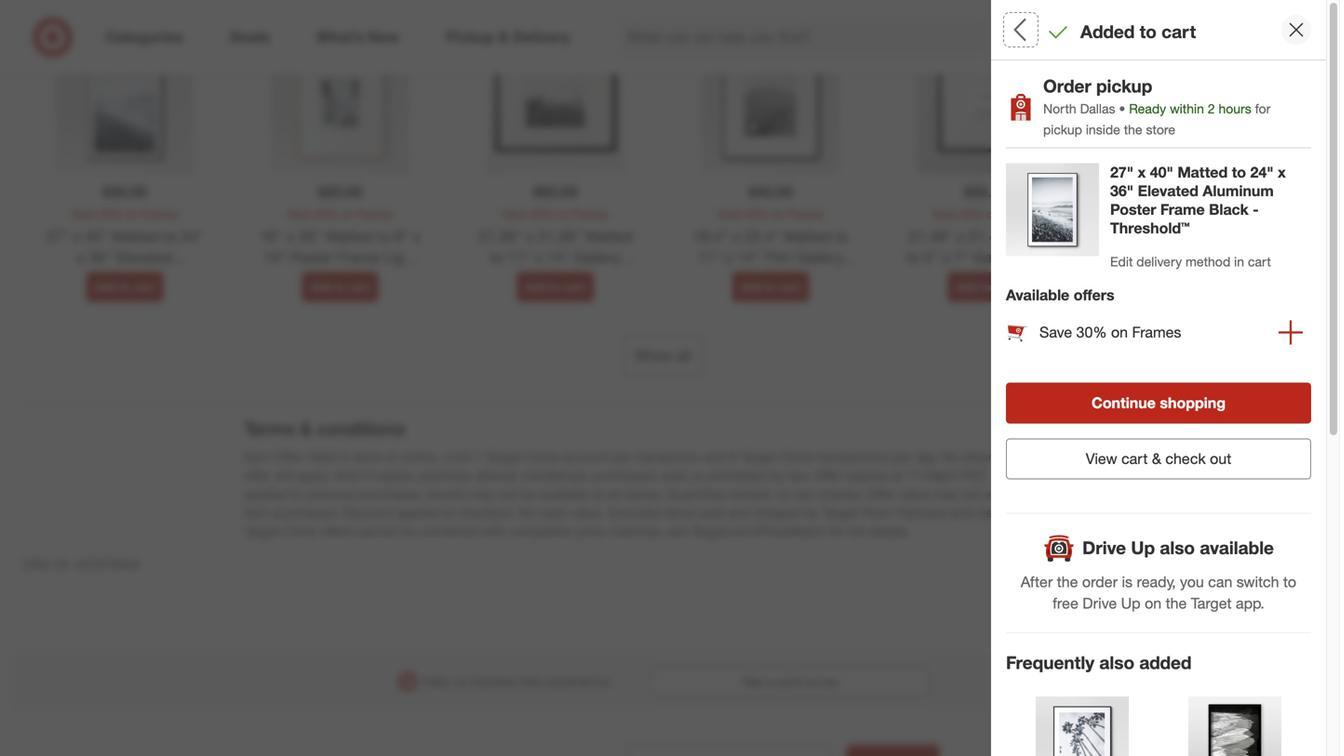 Task type: vqa. For each thing, say whether or not it's contained in the screenshot.
if
yes



Task type: locate. For each thing, give the bounding box(es) containing it.
11:59pm
[[907, 468, 958, 484]]

check
[[1166, 450, 1206, 468]]

1 horizontal spatial not
[[962, 486, 981, 503]]

not down pst.
[[962, 486, 981, 503]]

0 vertical spatial applied
[[244, 486, 288, 503]]

add for light
[[310, 280, 332, 294]]

not down altered,
[[498, 486, 517, 503]]

1 add to cart from the left
[[95, 280, 155, 294]]

ready down the pickup
[[1019, 393, 1050, 407]]

4 add from the left
[[741, 280, 762, 294]]

30% inside $35.00 save 30% on frames 27" x 40" matted to 24" x 36" elevated aluminum poster frame black - threshold™
[[99, 207, 122, 221]]

survey
[[806, 676, 839, 690]]

0 vertical spatial drive
[[1083, 538, 1127, 559]]

is
[[1122, 574, 1133, 592]]

1 vertical spatial ready
[[1019, 393, 1050, 407]]

0 horizontal spatial be
[[401, 524, 416, 540]]

0 horizontal spatial hours
[[1019, 409, 1047, 423]]

or up copied, on the bottom of page
[[386, 449, 398, 465]]

other inside button
[[1223, 454, 1254, 470]]

1 horizontal spatial dallas
[[1126, 452, 1170, 470]]

&
[[300, 419, 312, 440], [1153, 450, 1162, 468]]

it
[[1258, 393, 1264, 407]]

36" inside $35.00 save 30% on frames 27" x 40" matted to 24" x 36" elevated aluminum poster frame black - threshold™
[[89, 249, 112, 267]]

1 right limit
[[475, 449, 482, 465]]

no up competitor
[[519, 505, 536, 521]]

offers
[[1074, 286, 1115, 304], [321, 524, 354, 540]]

1 may from the left
[[470, 486, 494, 503]]

applied down the "offer"
[[244, 486, 288, 503]]

cart
[[1162, 21, 1197, 42], [1249, 254, 1272, 270], [133, 280, 155, 294], [348, 280, 370, 294], [564, 280, 586, 294], [779, 280, 801, 294], [995, 280, 1016, 294], [1122, 450, 1148, 468]]

pickup
[[1019, 371, 1067, 390]]

1 vertical spatial 2
[[1086, 393, 1092, 407]]

north inside dialog
[[1044, 100, 1077, 117]]

group containing size
[[570, 239, 1326, 320]]

delivery
[[1128, 371, 1185, 390]]

items.
[[1037, 505, 1071, 521]]

frames for $60.00
[[572, 207, 609, 221]]

40" inside 27" x 40" matted to 24" x 36" elevated aluminum poster frame black - threshold™
[[1151, 163, 1174, 182]]

2 add to cart from the left
[[310, 280, 370, 294]]

1 horizontal spatial store
[[1147, 122, 1176, 138]]

take a quick survey button
[[651, 668, 930, 698]]

0 horizontal spatial available
[[539, 486, 590, 503]]

per up purchased,
[[613, 449, 633, 465]]

target down 'can'
[[1192, 595, 1232, 613]]

can
[[1209, 574, 1233, 592]]

order pickup
[[1044, 75, 1153, 97]]

0 horizontal spatial within
[[1054, 393, 1083, 407]]

or up quantities
[[693, 468, 705, 484]]

0 horizontal spatial may
[[470, 486, 494, 503]]

frames inside $40.00 save 30% on frames 19.4" x 22.4" matted to 11" x 14" thin gallery oversized image frame black - project 62™
[[787, 207, 824, 221]]

on inside $20.00 save 30% on frames 16" x 20" matted to 8" x 10" poster frame light wood - threshold™
[[341, 207, 353, 221]]

available down transferred,
[[539, 486, 590, 503]]

0 vertical spatial be
[[1037, 468, 1052, 484]]

dallas inside dialog
[[1081, 100, 1116, 117]]

2 up threshold
[[1208, 100, 1216, 117]]

hours
[[1219, 100, 1252, 117], [1019, 409, 1047, 423]]

discount
[[342, 505, 394, 521]]

by down rain
[[805, 505, 819, 521]]

choose options dialog
[[570, 0, 1341, 757]]

up up ready,
[[1132, 538, 1156, 559]]

2 vertical spatial offer
[[23, 557, 52, 573]]

threshold™ inside 27" x 40" matted to 24" x 36" elevated aluminum poster frame black - threshold™
[[1111, 219, 1190, 237]]

for
[[1256, 100, 1271, 117], [829, 524, 845, 540]]

- inside $35.00 save 30% on frames 27" x 40" matted to 24" x 36" elevated aluminum poster frame black - threshold™
[[103, 291, 109, 309]]

0 vertical spatial offer
[[814, 468, 843, 484]]

item right same
[[1032, 449, 1057, 465]]

offer left id:
[[23, 557, 52, 573]]

30% inside $50.00 save 30% on frames
[[961, 207, 984, 221]]

1 vertical spatial 1
[[475, 449, 482, 465]]

0 horizontal spatial other
[[962, 449, 993, 465]]

1 vertical spatial store
[[353, 449, 383, 465]]

aluminum inside $35.00 save 30% on frames 27" x 40" matted to 24" x 36" elevated aluminum poster frame black - threshold™
[[45, 270, 112, 288]]

24" inside 27" x 40" matted to 24" x 36" elevated aluminum poster frame black - threshold™
[[1251, 163, 1274, 182]]

$60.00
[[533, 183, 578, 201]]

27"
[[1111, 163, 1134, 182], [46, 227, 69, 246], [1042, 241, 1065, 259], [1043, 283, 1066, 301]]

1 vertical spatial for
[[829, 524, 845, 540]]

value up items. on the right bottom of page
[[1031, 486, 1061, 503]]

by up no
[[771, 468, 785, 484]]

dallas up inside
[[1081, 100, 1116, 117]]

and right partners
[[951, 505, 973, 521]]

price
[[577, 524, 606, 540]]

0 vertical spatial pickup
[[1097, 75, 1153, 97]]

expires
[[846, 468, 889, 484]]

- inside $40.00 save 30% on frames 19.4" x 22.4" matted to 11" x 14" thin gallery oversized image frame black - project 62™
[[749, 291, 755, 309]]

40"
[[1151, 163, 1174, 182], [85, 227, 108, 246], [1082, 241, 1105, 259], [1083, 283, 1106, 301]]

2 may from the left
[[934, 486, 958, 503]]

0 vertical spatial item
[[1032, 449, 1057, 465]]

threshold™ inside $20.00 save 30% on frames 16" x 20" matted to 8" x 10" poster frame light wood - threshold™
[[330, 270, 404, 288]]

matted inside $20.00 save 30% on frames 16" x 20" matted to 8" x 10" poster frame light wood - threshold™
[[326, 227, 373, 246]]

0 horizontal spatial no
[[519, 505, 536, 521]]

on inside $30.00 save 30% on frames 22" x 28" matted to 18" x 24" wedge poster frame natural - threshold™
[[1202, 207, 1215, 221]]

1 horizontal spatial per
[[892, 449, 912, 465]]

2 add to cart button from the left
[[302, 272, 379, 302]]

the down you
[[1166, 595, 1187, 613]]

0 horizontal spatial 1
[[475, 449, 482, 465]]

4 add to cart from the left
[[741, 280, 801, 294]]

1 horizontal spatial by
[[805, 505, 819, 521]]

available inside the terms & conditions item offer. valid in store or online. limit 1 target circle account per transaction and 6 target circle transactions per day. no other same item offer will apply. void if copied, scanned, altered, transferred, purchased, sold, or prohibited by law. offer expires at 11:59pm pst. cannot be applied to previous purchases. item(s) may not be available at all stores. quantities limited; no rain checks. offer value may not exceed value of item purchased. discount applied at checkout. no cash value. excludes items sold and shipped by target plus™ partners and clearance items. target circle offers cannot be combined with competitor price matches; see target.com/pricematch for full details.
[[539, 486, 590, 503]]

the up free
[[1057, 574, 1079, 592]]

in inside the terms & conditions item offer. valid in store or online. limit 1 target circle account per transaction and 6 target circle transactions per day. no other same item offer will apply. void if copied, scanned, altered, transferred, purchased, sold, or prohibited by law. offer expires at 11:59pm pst. cannot be applied to previous purchases. item(s) may not be available at all stores. quantities limited; no rain checks. offer value may not exceed value of item purchased. discount applied at checkout. no cash value. excludes items sold and shipped by target plus™ partners and clearance items. target circle offers cannot be combined with competitor price matches; see target.com/pricematch for full details.
[[339, 449, 350, 465]]

circle up transferred,
[[525, 449, 559, 465]]

other up pst.
[[962, 449, 993, 465]]

save inside $40.00 save 30% on frames 19.4" x 22.4" matted to 11" x 14" thin gallery oversized image frame black - project 62™
[[718, 207, 742, 221]]

save inside $35.00 save 30% on frames 27" x 40" matted to 24" x 36" elevated aluminum poster frame black - threshold™
[[72, 207, 96, 221]]

0 horizontal spatial all
[[608, 486, 621, 503]]

on inside $50.00 save 30% on frames
[[987, 207, 1000, 221]]

0 horizontal spatial item
[[244, 505, 270, 521]]

0 vertical spatial dallas
[[1081, 100, 1116, 117]]

1 value from the left
[[900, 486, 930, 503]]

0 horizontal spatial in
[[339, 449, 350, 465]]

24" x 36" 1" profile poster frame black - room essentials™ image
[[1189, 697, 1282, 757]]

also left added
[[1100, 653, 1135, 674]]

0 horizontal spatial applied
[[244, 486, 288, 503]]

1 horizontal spatial item
[[1032, 449, 1057, 465]]

1 vertical spatial $35.00
[[103, 183, 147, 201]]

1 horizontal spatial be
[[521, 486, 536, 503]]

sold,
[[662, 468, 689, 484]]

offer up 'checks.'
[[814, 468, 843, 484]]

frames inside $35.00 save 30% on frames 27" x 40" matted to 24" x 36" elevated aluminum poster frame black - threshold™
[[141, 207, 178, 221]]

0 vertical spatial north
[[1044, 100, 1077, 117]]

at right the "up"
[[1063, 452, 1077, 470]]

hours up threshold
[[1219, 100, 1252, 117]]

circle up law.
[[780, 449, 814, 465]]

on for $35.00
[[125, 207, 138, 221]]

stores.
[[624, 486, 663, 503]]

and down limited;
[[729, 505, 751, 521]]

aluminum inside 27" x 40" matted to 24" x 36" elevated aluminum poster frame black - threshold™
[[1203, 182, 1274, 200]]

store inside the terms & conditions item offer. valid in store or online. limit 1 target circle account per transaction and 6 target circle transactions per day. no other same item offer will apply. void if copied, scanned, altered, transferred, purchased, sold, or prohibited by law. offer expires at 11:59pm pst. cannot be applied to previous purchases. item(s) may not be available at all stores. quantities limited; no rain checks. offer value may not exceed value of item purchased. discount applied at checkout. no cash value. excludes items sold and shipped by target plus™ partners and clearance items. target circle offers cannot be combined with competitor price matches; see target.com/pricematch for full details.
[[353, 449, 383, 465]]

circle down purchased.
[[284, 524, 317, 540]]

offer
[[814, 468, 843, 484], [867, 486, 896, 503], [23, 557, 52, 573]]

today
[[1153, 409, 1181, 423]]

0 horizontal spatial pickup
[[1044, 122, 1083, 138]]

pickup inside the for pickup inside the store
[[1044, 122, 1083, 138]]

& inside dialog
[[1153, 450, 1162, 468]]

competitor
[[510, 524, 573, 540]]

0 vertical spatial $35.00
[[1170, 160, 1215, 178]]

the down •
[[1124, 122, 1143, 138]]

0 horizontal spatial &
[[300, 419, 312, 440]]

ready right •
[[1130, 100, 1167, 117]]

0 vertical spatial for
[[1256, 100, 1271, 117]]

on
[[125, 207, 138, 221], [341, 207, 353, 221], [556, 207, 569, 221], [772, 207, 784, 221], [987, 207, 1000, 221], [1202, 207, 1215, 221], [1112, 324, 1129, 342], [1145, 595, 1162, 613]]

$35.00 inside choose options dialog
[[1170, 160, 1215, 178]]

no right day.
[[942, 449, 959, 465]]

0 vertical spatial within
[[1170, 100, 1205, 117]]

frame inside elevated aluminum poster frame black - threshold™ threshold
[[1221, 94, 1265, 112]]

item down the "offer"
[[244, 505, 270, 521]]

save inside $20.00 save 30% on frames 16" x 20" matted to 8" x 10" poster frame light wood - threshold™
[[287, 207, 312, 221]]

save
[[72, 207, 96, 221], [287, 207, 312, 221], [503, 207, 527, 221], [718, 207, 742, 221], [933, 207, 958, 221], [1149, 207, 1173, 221], [1040, 324, 1073, 342]]

up
[[1041, 452, 1059, 470]]

save for $40.00
[[718, 207, 742, 221]]

1 horizontal spatial for
[[1256, 100, 1271, 117]]

frames for $30.00
[[1218, 207, 1255, 221]]

also up you
[[1160, 538, 1196, 559]]

1 horizontal spatial all
[[677, 347, 692, 365]]

store up if
[[353, 449, 383, 465]]

app.
[[1236, 595, 1265, 613]]

at
[[1063, 452, 1077, 470], [892, 468, 903, 484], [593, 486, 604, 503], [444, 505, 455, 521]]

be right 'cannot'
[[401, 524, 416, 540]]

save for $35.00
[[72, 207, 96, 221]]

offer up plus™
[[867, 486, 896, 503]]

1 vertical spatial available
[[1200, 538, 1275, 559]]

& up the valid
[[300, 419, 312, 440]]

$50.00
[[964, 183, 1009, 201]]

frames for $40.00
[[787, 207, 824, 221]]

save for $20.00
[[287, 207, 312, 221]]

1 vertical spatial by
[[771, 468, 785, 484]]

- inside elevated aluminum poster frame black - threshold™ threshold
[[1313, 94, 1319, 112]]

online.
[[402, 449, 440, 465]]

0 horizontal spatial the
[[1057, 574, 1079, 592]]

1 horizontal spatial ready
[[1130, 100, 1167, 117]]

up down is
[[1122, 595, 1141, 613]]

1 vertical spatial pickup
[[1044, 122, 1083, 138]]

0 vertical spatial &
[[300, 419, 312, 440]]

frames inside $50.00 save 30% on frames
[[1003, 207, 1040, 221]]

1 horizontal spatial within
[[1170, 100, 1205, 117]]

north down order at the top right of page
[[1044, 100, 1077, 117]]

2 vertical spatial elevated
[[116, 249, 173, 267]]

gallery
[[797, 249, 844, 267]]

valid
[[308, 449, 336, 465]]

0 horizontal spatial value
[[900, 486, 930, 503]]

22.4"
[[745, 227, 780, 246]]

add
[[95, 280, 116, 294], [310, 280, 332, 294], [526, 280, 547, 294], [741, 280, 762, 294], [957, 280, 978, 294]]

added
[[1081, 21, 1135, 42]]

clearance
[[976, 505, 1033, 521]]

0 horizontal spatial for
[[829, 524, 845, 540]]

offer
[[244, 468, 271, 484]]

hours down the pickup
[[1019, 409, 1047, 423]]

help
[[423, 674, 450, 691]]

target right 6
[[741, 449, 777, 465]]

1 horizontal spatial pickup
[[1097, 75, 1153, 97]]

elevated inside $35.00 save 30% on frames 27" x 40" matted to 24" x 36" elevated aluminum poster frame black - threshold™
[[116, 249, 173, 267]]

item(s)
[[427, 486, 466, 503]]

natural
[[1196, 270, 1244, 288]]

pickup for order pickup
[[1097, 75, 1153, 97]]

will
[[274, 468, 293, 484]]

1 vertical spatial north
[[1081, 452, 1122, 470]]

30% inside $60.00 save 30% on frames
[[530, 207, 553, 221]]

drive inside the after the order is ready, you can switch to free drive up on the target app.
[[1083, 595, 1117, 613]]

save inside $30.00 save 30% on frames 22" x 28" matted to 18" x 24" wedge poster frame natural - threshold™
[[1149, 207, 1173, 221]]

$35.00 for $35.00
[[1170, 160, 1215, 178]]

27" x 40" matted to 24" x 36" elevated aluminum poster frame black - threshold™
[[1111, 163, 1287, 237]]

sat,
[[1282, 393, 1301, 407]]

1 vertical spatial applied
[[397, 505, 440, 521]]

and left 6
[[705, 449, 727, 465]]

3 add from the left
[[526, 280, 547, 294]]

1 horizontal spatial &
[[1153, 450, 1162, 468]]

all down purchased,
[[608, 486, 621, 503]]

add to cart for light
[[310, 280, 370, 294]]

poster
[[1170, 94, 1216, 112], [1111, 201, 1157, 219], [291, 249, 334, 267], [1225, 249, 1268, 267], [116, 270, 159, 288]]

1 horizontal spatial hours
[[1219, 100, 1252, 117]]

save inside $60.00 save 30% on frames
[[503, 207, 527, 221]]

0 horizontal spatial not
[[498, 486, 517, 503]]

27" x 40" matted to 24" x 36" elevated aluminum poster frame black - threshold™ image
[[1007, 163, 1100, 256]]

may up the checkout.
[[470, 486, 494, 503]]

frequently
[[1007, 653, 1095, 674]]

1 vertical spatial drive
[[1083, 595, 1117, 613]]

1 vertical spatial hours
[[1019, 409, 1047, 423]]

applied down purchases.
[[397, 505, 440, 521]]

on inside $40.00 save 30% on frames 19.4" x 22.4" matted to 11" x 14" thin gallery oversized image frame black - project 62™
[[772, 207, 784, 221]]

aluminum
[[1235, 75, 1306, 94], [1203, 182, 1274, 200], [45, 270, 112, 288]]

add to cart for poster
[[95, 280, 155, 294]]

1 horizontal spatial no
[[942, 449, 959, 465]]

pickup left inside
[[1044, 122, 1083, 138]]

copied,
[[373, 468, 416, 484]]

to inside the terms & conditions item offer. valid in store or online. limit 1 target circle account per transaction and 6 target circle transactions per day. no other same item offer will apply. void if copied, scanned, altered, transferred, purchased, sold, or prohibited by law. offer expires at 11:59pm pst. cannot be applied to previous purchases. item(s) may not be available at all stores. quantities limited; no rain checks. offer value may not exceed value of item purchased. discount applied at checkout. no cash value. excludes items sold and shipped by target plus™ partners and clearance items. target circle offers cannot be combined with competitor price matches; see target.com/pricematch for full details.
[[291, 486, 303, 503]]

on inside the after the order is ready, you can switch to free drive up on the target app.
[[1145, 595, 1162, 613]]

be down transferred,
[[521, 486, 536, 503]]

north dallas • ready within 2 hours
[[1044, 100, 1256, 117]]

2 vertical spatial the
[[1166, 595, 1187, 613]]

store down north dallas • ready within 2 hours at the top right of the page
[[1147, 122, 1176, 138]]

pickup up •
[[1097, 75, 1153, 97]]

in up void
[[339, 449, 350, 465]]

pickup
[[1097, 75, 1153, 97], [1044, 122, 1083, 138]]

27" x 40" matted to 24" x 36" link
[[1031, 272, 1258, 313]]

0 horizontal spatial north
[[1044, 100, 1077, 117]]

frames inside $60.00 save 30% on frames
[[572, 207, 609, 221]]

switch
[[1237, 574, 1280, 592]]

1 vertical spatial elevated
[[1138, 182, 1199, 200]]

add to cart button for poster
[[87, 272, 163, 302]]

2 left the as
[[1086, 393, 1092, 407]]

30% inside $40.00 save 30% on frames 19.4" x 22.4" matted to 11" x 14" thin gallery oversized image frame black - project 62™
[[746, 207, 769, 221]]

be right pick
[[1037, 468, 1052, 484]]

1 vertical spatial within
[[1054, 393, 1083, 407]]

void
[[334, 468, 359, 484]]

frames inside $20.00 save 30% on frames 16" x 20" matted to 8" x 10" poster frame light wood - threshold™
[[357, 207, 394, 221]]

0 vertical spatial in
[[1235, 254, 1245, 270]]

40" inside "27" x 40" matted to 24" x 36"" link
[[1083, 283, 1106, 301]]

62™
[[810, 291, 835, 309]]

0 horizontal spatial per
[[613, 449, 633, 465]]

after the order is ready, you can switch to free drive up on the target app.
[[1021, 574, 1297, 613]]

offers down discount
[[321, 524, 354, 540]]

black inside elevated aluminum poster frame black - threshold™ threshold
[[1269, 94, 1309, 112]]

on inside $60.00 save 30% on frames
[[556, 207, 569, 221]]

14"
[[737, 249, 760, 267]]

conditions
[[317, 419, 405, 440]]

$35.00
[[1170, 160, 1215, 178], [103, 183, 147, 201]]

value up partners
[[900, 486, 930, 503]]

4 add to cart button from the left
[[733, 272, 809, 302]]

1 horizontal spatial 1
[[1284, 19, 1289, 31]]

1 per from the left
[[613, 449, 633, 465]]

choose
[[1007, 16, 1085, 42]]

0 vertical spatial elevated
[[1170, 75, 1231, 94]]

other left stores
[[1223, 454, 1254, 470]]

matted
[[1178, 163, 1228, 182], [112, 227, 159, 246], [326, 227, 373, 246], [784, 227, 832, 246], [1189, 227, 1236, 246], [1109, 241, 1160, 259], [1110, 283, 1160, 301]]

save inside $50.00 save 30% on frames
[[933, 207, 958, 221]]

in up the natural
[[1235, 254, 1245, 270]]

24" inside $35.00 save 30% on frames 27" x 40" matted to 24" x 36" elevated aluminum poster frame black - threshold™
[[181, 227, 204, 246]]

after
[[1021, 574, 1053, 592]]

1 horizontal spatial 2
[[1208, 100, 1216, 117]]

drive down order
[[1083, 595, 1117, 613]]

0 horizontal spatial circle
[[284, 524, 317, 540]]

for left full
[[829, 524, 845, 540]]

dallas right view
[[1126, 452, 1170, 470]]

save for $60.00
[[503, 207, 527, 221]]

value
[[900, 486, 930, 503], [1031, 486, 1061, 503]]

20"
[[299, 227, 321, 246]]

group
[[570, 239, 1326, 320]]

1 vertical spatial or
[[693, 468, 705, 484]]

for down 1 link
[[1256, 100, 1271, 117]]

drive up order
[[1083, 538, 1127, 559]]

within
[[1170, 100, 1205, 117], [1054, 393, 1083, 407]]

circle
[[525, 449, 559, 465], [780, 449, 814, 465], [284, 524, 317, 540]]

available up 'can'
[[1200, 538, 1275, 559]]

1 horizontal spatial offer
[[814, 468, 843, 484]]

1 horizontal spatial other
[[1223, 454, 1254, 470]]

check other stores button
[[1181, 452, 1294, 472]]

dialog containing added to cart
[[992, 0, 1341, 757]]

1 vertical spatial all
[[608, 486, 621, 503]]

cash
[[540, 505, 568, 521]]

2 vertical spatial aluminum
[[45, 270, 112, 288]]

available offers
[[1007, 286, 1115, 304]]

22" x 28" matted to 18" x 24" elevated aluminum poster frame black - threshold™ image
[[1036, 697, 1129, 757]]

0 vertical spatial offers
[[1074, 286, 1115, 304]]

dialog
[[992, 0, 1341, 757]]

per left day.
[[892, 449, 912, 465]]

add for poster
[[95, 280, 116, 294]]

show
[[635, 347, 673, 365]]

for inside the for pickup inside the store
[[1256, 100, 1271, 117]]

offers up save 30% on frames at the top of page
[[1074, 286, 1115, 304]]

frame inside $30.00 save 30% on frames 22" x 28" matted to 18" x 24" wedge poster frame natural - threshold™
[[1150, 270, 1192, 288]]

ready inside pickup ready within 2 hours
[[1019, 393, 1050, 407]]

at up value.
[[593, 486, 604, 503]]

1 vertical spatial also
[[1100, 653, 1135, 674]]

the inside the for pickup inside the store
[[1124, 122, 1143, 138]]

0 horizontal spatial $35.00
[[103, 183, 147, 201]]

0 horizontal spatial offer
[[23, 557, 52, 573]]

•
[[1120, 100, 1126, 117]]

2 add from the left
[[310, 280, 332, 294]]

0 vertical spatial the
[[1124, 122, 1143, 138]]

1 not from the left
[[498, 486, 517, 503]]

on inside $35.00 save 30% on frames 27" x 40" matted to 24" x 36" elevated aluminum poster frame black - threshold™
[[125, 207, 138, 221]]

check other stores
[[1182, 454, 1293, 470]]

frames
[[141, 207, 178, 221], [357, 207, 394, 221], [572, 207, 609, 221], [787, 207, 824, 221], [1003, 207, 1040, 221], [1218, 207, 1255, 221], [1133, 324, 1182, 342]]

north right the "up"
[[1081, 452, 1122, 470]]

1 up elevated aluminum poster frame black - threshold™ link
[[1284, 19, 1289, 31]]

available inside dialog
[[1200, 538, 1275, 559]]

matted inside $40.00 save 30% on frames 19.4" x 22.4" matted to 11" x 14" thin gallery oversized image frame black - project 62™
[[784, 227, 832, 246]]

2 vertical spatial be
[[401, 524, 416, 540]]

27" inside $35.00 save 30% on frames 27" x 40" matted to 24" x 36" elevated aluminum poster frame black - threshold™
[[46, 227, 69, 246]]

may down 11:59pm
[[934, 486, 958, 503]]

2 drive from the top
[[1083, 595, 1117, 613]]

1 horizontal spatial in
[[1235, 254, 1245, 270]]

1 horizontal spatial north
[[1081, 452, 1122, 470]]

5 add to cart from the left
[[957, 280, 1016, 294]]

1 add to cart button from the left
[[87, 272, 163, 302]]

1 add from the left
[[95, 280, 116, 294]]

within down the pickup
[[1054, 393, 1083, 407]]

store
[[1147, 122, 1176, 138], [353, 449, 383, 465]]

within up threshold
[[1170, 100, 1205, 117]]

1 vertical spatial &
[[1153, 450, 1162, 468]]

transactions
[[818, 449, 889, 465]]

0 vertical spatial aluminum
[[1235, 75, 1306, 94]]

all right the show
[[677, 347, 692, 365]]

None text field
[[628, 746, 832, 757]]

by right it
[[1267, 393, 1279, 407]]

& left check
[[1153, 450, 1162, 468]]



Task type: describe. For each thing, give the bounding box(es) containing it.
pickup ready within 2 hours
[[1019, 371, 1092, 423]]

only 8 left
[[1007, 502, 1074, 520]]

1 horizontal spatial offers
[[1074, 286, 1115, 304]]

choose options
[[1007, 16, 1167, 42]]

1 horizontal spatial circle
[[525, 449, 559, 465]]

as
[[1171, 393, 1183, 407]]

elevated aluminum poster frame black - threshold™ threshold
[[1170, 75, 1319, 146]]

1 vertical spatial be
[[521, 486, 536, 503]]

frames for $35.00
[[141, 207, 178, 221]]

only
[[1007, 502, 1037, 520]]

thin
[[764, 249, 793, 267]]

8
[[1041, 502, 1049, 520]]

2 horizontal spatial and
[[951, 505, 973, 521]]

30% inside dialog
[[1077, 324, 1108, 342]]

within inside pickup ready within 2 hours
[[1054, 393, 1083, 407]]

items
[[665, 505, 697, 521]]

2 per from the left
[[892, 449, 912, 465]]

show all link
[[623, 336, 704, 377]]

save for $50.00
[[933, 207, 958, 221]]

2 vertical spatial by
[[805, 505, 819, 521]]

size 27" x 40" matted to 24" x 36"
[[1007, 241, 1245, 259]]

30% for $30.00
[[1176, 207, 1199, 221]]

if
[[363, 468, 369, 484]]

frequently also added
[[1007, 653, 1192, 674]]

checkout.
[[459, 505, 516, 521]]

frames inside dialog
[[1133, 324, 1182, 342]]

this
[[521, 674, 542, 691]]

no
[[776, 486, 790, 503]]

apply.
[[297, 468, 330, 484]]

details.
[[869, 524, 910, 540]]

on for $30.00
[[1202, 207, 1215, 221]]

poster inside $30.00 save 30% on frames 22" x 28" matted to 18" x 24" wedge poster frame natural - threshold™
[[1225, 249, 1268, 267]]

for pickup inside the store
[[1044, 100, 1271, 138]]

delivery
[[1137, 254, 1183, 270]]

save 30% on frames
[[1040, 324, 1182, 342]]

- inside $30.00 save 30% on frames 22" x 28" matted to 18" x 24" wedge poster frame natural - threshold™
[[1248, 270, 1254, 288]]

in inside dialog
[[1235, 254, 1245, 270]]

5 add to cart button from the left
[[948, 272, 1025, 302]]

$60.00 save 30% on frames
[[503, 183, 609, 221]]

0 horizontal spatial also
[[1100, 653, 1135, 674]]

22"
[[1123, 227, 1146, 246]]

view
[[1086, 450, 1118, 468]]

0 vertical spatial or
[[386, 449, 398, 465]]

27" x 40" matted to 24" x 36"
[[1043, 283, 1246, 301]]

frames for $20.00
[[357, 207, 394, 221]]

add to cart for oversized
[[741, 280, 801, 294]]

poster inside 27" x 40" matted to 24" x 36" elevated aluminum poster frame black - threshold™
[[1111, 201, 1157, 219]]

$30.00 save 30% on frames 22" x 28" matted to 18" x 24" wedge poster frame natural - threshold™
[[1123, 183, 1281, 309]]

What can we help you find? suggestions appear below search field
[[616, 17, 1080, 58]]

day.
[[916, 449, 938, 465]]

purchased.
[[273, 505, 338, 521]]

offer id: 437670054
[[23, 557, 140, 573]]

matted inside $30.00 save 30% on frames 22" x 28" matted to 18" x 24" wedge poster frame natural - threshold™
[[1189, 227, 1236, 246]]

partners
[[898, 505, 947, 521]]

0 vertical spatial all
[[677, 347, 692, 365]]

see
[[667, 524, 688, 540]]

30% for $40.00
[[746, 207, 769, 221]]

group inside choose options dialog
[[570, 239, 1326, 320]]

hours inside pickup ready within 2 hours
[[1019, 409, 1047, 423]]

prohibited
[[708, 468, 768, 484]]

all inside the terms & conditions item offer. valid in store or online. limit 1 target circle account per transaction and 6 target circle transactions per day. no other same item offer will apply. void if copied, scanned, altered, transferred, purchased, sold, or prohibited by law. offer expires at 11:59pm pst. cannot be applied to previous purchases. item(s) may not be available at all stores. quantities limited; no rain checks. offer value may not exceed value of item purchased. discount applied at checkout. no cash value. excludes items sold and shipped by target plus™ partners and clearance items. target circle offers cannot be combined with competitor price matches; see target.com/pricematch for full details.
[[608, 486, 621, 503]]

ready,
[[1137, 574, 1177, 592]]

elevated inside 27" x 40" matted to 24" x 36" elevated aluminum poster frame black - threshold™
[[1138, 182, 1199, 200]]

law.
[[789, 468, 810, 484]]

2 horizontal spatial be
[[1037, 468, 1052, 484]]

$40.00
[[749, 183, 793, 201]]

delivery as soon as 5pm today
[[1128, 371, 1185, 423]]

pickup for for pickup inside the store
[[1044, 122, 1083, 138]]

poster inside $20.00 save 30% on frames 16" x 20" matted to 8" x 10" poster frame light wood - threshold™
[[291, 249, 334, 267]]

north inside choose options dialog
[[1081, 452, 1122, 470]]

a
[[767, 676, 773, 690]]

size
[[1007, 241, 1035, 259]]

you
[[1181, 574, 1205, 592]]

1 horizontal spatial or
[[693, 468, 705, 484]]

limited;
[[730, 486, 772, 503]]

method
[[1186, 254, 1231, 270]]

40" inside $35.00 save 30% on frames 27" x 40" matted to 24" x 36" elevated aluminum poster frame black - threshold™
[[85, 227, 108, 246]]

0 vertical spatial also
[[1160, 538, 1196, 559]]

rain
[[794, 486, 815, 503]]

30% for $20.00
[[315, 207, 338, 221]]

to inside $20.00 save 30% on frames 16" x 20" matted to 8" x 10" poster frame light wood - threshold™
[[377, 227, 390, 246]]

30% for $35.00
[[99, 207, 122, 221]]

shipped
[[754, 505, 802, 521]]

on for $50.00
[[987, 207, 1000, 221]]

account
[[562, 449, 610, 465]]

options
[[1091, 16, 1167, 42]]

on for $60.00
[[556, 207, 569, 221]]

altered,
[[476, 468, 519, 484]]

free
[[1053, 595, 1079, 613]]

0 vertical spatial ready
[[1130, 100, 1167, 117]]

at inside choose options dialog
[[1063, 452, 1077, 470]]

target down purchased.
[[244, 524, 280, 540]]

threshold™ inside $30.00 save 30% on frames 22" x 28" matted to 18" x 24" wedge poster frame natural - threshold™
[[1165, 291, 1239, 309]]

improve
[[471, 674, 517, 691]]

shopping
[[1160, 394, 1226, 412]]

black inside $40.00 save 30% on frames 19.4" x 22.4" matted to 11" x 14" thin gallery oversized image frame black - project 62™
[[708, 291, 745, 309]]

on for $40.00
[[772, 207, 784, 221]]

threshold™ inside $35.00 save 30% on frames 27" x 40" matted to 24" x 36" elevated aluminum poster frame black - threshold™
[[113, 291, 188, 309]]

matted inside 27" x 40" matted to 24" x 36" elevated aluminum poster frame black - threshold™
[[1178, 163, 1228, 182]]

frame inside $20.00 save 30% on frames 16" x 20" matted to 8" x 10" poster frame light wood - threshold™
[[338, 249, 380, 267]]

inside
[[1086, 122, 1121, 138]]

excludes
[[608, 505, 661, 521]]

frame inside 27" x 40" matted to 24" x 36" elevated aluminum poster frame black - threshold™
[[1161, 201, 1205, 219]]

matches;
[[610, 524, 663, 540]]

check
[[1182, 454, 1220, 470]]

value.
[[571, 505, 605, 521]]

shipping get it by sat, dec 23
[[1237, 371, 1301, 423]]

to inside $35.00 save 30% on frames 27" x 40" matted to 24" x 36" elevated aluminum poster frame black - threshold™
[[164, 227, 177, 246]]

poster inside $35.00 save 30% on frames 27" x 40" matted to 24" x 36" elevated aluminum poster frame black - threshold™
[[116, 270, 159, 288]]

3 add to cart from the left
[[526, 280, 586, 294]]

plus™
[[862, 505, 894, 521]]

help us improve this experience.
[[423, 674, 613, 691]]

black inside $35.00 save 30% on frames 27" x 40" matted to 24" x 36" elevated aluminum poster frame black - threshold™
[[62, 291, 99, 309]]

1 vertical spatial offer
[[867, 486, 896, 503]]

offers inside the terms & conditions item offer. valid in store or online. limit 1 target circle account per transaction and 6 target circle transactions per day. no other same item offer will apply. void if copied, scanned, altered, transferred, purchased, sold, or prohibited by law. offer expires at 11:59pm pst. cannot be applied to previous purchases. item(s) may not be available at all stores. quantities limited; no rain checks. offer value may not exceed value of item purchased. discount applied at checkout. no cash value. excludes items sold and shipped by target plus™ partners and clearance items. target circle offers cannot be combined with competitor price matches; see target.com/pricematch for full details.
[[321, 524, 354, 540]]

frame inside $35.00 save 30% on frames 27" x 40" matted to 24" x 36" elevated aluminum poster frame black - threshold™
[[163, 270, 205, 288]]

other inside the terms & conditions item offer. valid in store or online. limit 1 target circle account per transaction and 6 target circle transactions per day. no other same item offer will apply. void if copied, scanned, altered, transferred, purchased, sold, or prohibited by law. offer expires at 11:59pm pst. cannot be applied to previous purchases. item(s) may not be available at all stores. quantities limited; no rain checks. offer value may not exceed value of item purchased. discount applied at checkout. no cash value. excludes items sold and shipped by target plus™ partners and clearance items. target circle offers cannot be combined with competitor price matches; see target.com/pricematch for full details.
[[962, 449, 993, 465]]

matted inside $35.00 save 30% on frames 27" x 40" matted to 24" x 36" elevated aluminum poster frame black - threshold™
[[112, 227, 159, 246]]

continue
[[1092, 394, 1156, 412]]

$20.00
[[318, 183, 363, 201]]

frames for $50.00
[[1003, 207, 1040, 221]]

pick
[[1007, 452, 1037, 470]]

aluminum inside elevated aluminum poster frame black - threshold™ threshold
[[1235, 75, 1306, 94]]

quick
[[776, 676, 803, 690]]

full
[[849, 524, 865, 540]]

1 vertical spatial item
[[244, 505, 270, 521]]

0 vertical spatial 1
[[1284, 19, 1289, 31]]

frame inside $40.00 save 30% on frames 19.4" x 22.4" matted to 11" x 14" thin gallery oversized image frame black - project 62™
[[808, 270, 850, 288]]

6
[[730, 449, 738, 465]]

2 inside dialog
[[1208, 100, 1216, 117]]

2 value from the left
[[1031, 486, 1061, 503]]

of
[[1065, 486, 1076, 503]]

combined
[[420, 524, 478, 540]]

27" inside 27" x 40" matted to 24" x 36" elevated aluminum poster frame black - threshold™
[[1111, 163, 1134, 182]]

30% for $50.00
[[961, 207, 984, 221]]

same
[[997, 449, 1028, 465]]

3 add to cart button from the left
[[517, 272, 594, 302]]

2 horizontal spatial the
[[1166, 595, 1187, 613]]

5 add from the left
[[957, 280, 978, 294]]

23
[[1260, 409, 1272, 423]]

2 horizontal spatial circle
[[780, 449, 814, 465]]

$20.00 save 30% on frames 16" x 20" matted to 8" x 10" poster frame light wood - threshold™
[[260, 183, 421, 288]]

to inside $30.00 save 30% on frames 22" x 28" matted to 18" x 24" wedge poster frame natural - threshold™
[[1241, 227, 1254, 246]]

$35.00 save 30% on frames 27" x 40" matted to 24" x 36" elevated aluminum poster frame black - threshold™
[[45, 183, 205, 309]]

36" inside 27" x 40" matted to 24" x 36" elevated aluminum poster frame black - threshold™
[[1111, 182, 1134, 200]]

elevated inside elevated aluminum poster frame black - threshold™ threshold
[[1170, 75, 1231, 94]]

at right expires
[[892, 468, 903, 484]]

save for $30.00
[[1149, 207, 1173, 221]]

add to cart button for light
[[302, 272, 379, 302]]

2 not from the left
[[962, 486, 981, 503]]

1 horizontal spatial applied
[[397, 505, 440, 521]]

for inside the terms & conditions item offer. valid in store or online. limit 1 target circle account per transaction and 6 target circle transactions per day. no other same item offer will apply. void if copied, scanned, altered, transferred, purchased, sold, or prohibited by law. offer expires at 11:59pm pst. cannot be applied to previous purchases. item(s) may not be available at all stores. quantities limited; no rain checks. offer value may not exceed value of item purchased. discount applied at checkout. no cash value. excludes items sold and shipped by target plus™ partners and clearance items. target circle offers cannot be combined with competitor price matches; see target.com/pricematch for full details.
[[829, 524, 845, 540]]

project
[[759, 291, 806, 309]]

wedge
[[1174, 249, 1221, 267]]

by inside the shipping get it by sat, dec 23
[[1267, 393, 1279, 407]]

poster inside elevated aluminum poster frame black - threshold™ threshold
[[1170, 94, 1216, 112]]

search
[[1067, 30, 1111, 48]]

to inside the after the order is ready, you can switch to free drive up on the target app.
[[1284, 574, 1297, 592]]

to inside $40.00 save 30% on frames 19.4" x 22.4" matted to 11" x 14" thin gallery oversized image frame black - project 62™
[[836, 227, 849, 246]]

at up combined
[[444, 505, 455, 521]]

pst.
[[962, 468, 988, 484]]

30% for $60.00
[[530, 207, 553, 221]]

purchases.
[[360, 486, 423, 503]]

5pm
[[1128, 409, 1150, 423]]

image
[[763, 270, 804, 288]]

elevated aluminum poster frame black - threshold™ image
[[1007, 75, 1156, 224]]

- inside 27" x 40" matted to 24" x 36" elevated aluminum poster frame black - threshold™
[[1253, 201, 1259, 219]]

threshold™ inside elevated aluminum poster frame black - threshold™ threshold
[[1170, 113, 1250, 131]]

add to cart button for oversized
[[733, 272, 809, 302]]

cannot
[[357, 524, 398, 540]]

$35.00 for $35.00 save 30% on frames 27" x 40" matted to 24" x 36" elevated aluminum poster frame black - threshold™
[[103, 183, 147, 201]]

view cart & check out
[[1086, 450, 1232, 468]]

continue shopping
[[1092, 394, 1226, 412]]

take
[[742, 676, 764, 690]]

0 horizontal spatial and
[[705, 449, 727, 465]]

available
[[1007, 286, 1070, 304]]

store inside the for pickup inside the store
[[1147, 122, 1176, 138]]

- inside $20.00 save 30% on frames 16" x 20" matted to 8" x 10" poster frame light wood - threshold™
[[320, 270, 326, 288]]

24" inside $30.00 save 30% on frames 22" x 28" matted to 18" x 24" wedge poster frame natural - threshold™
[[1147, 249, 1170, 267]]

2 inside pickup ready within 2 hours
[[1086, 393, 1092, 407]]

purchased,
[[593, 468, 658, 484]]

black inside 27" x 40" matted to 24" x 36" elevated aluminum poster frame black - threshold™
[[1210, 201, 1249, 219]]

437670054
[[75, 557, 140, 573]]

1 horizontal spatial and
[[729, 505, 751, 521]]

terms
[[244, 419, 295, 440]]

to inside 27" x 40" matted to 24" x 36" elevated aluminum poster frame black - threshold™
[[1232, 163, 1247, 182]]

& inside the terms & conditions item offer. valid in store or online. limit 1 target circle account per transaction and 6 target circle transactions per day. no other same item offer will apply. void if copied, scanned, altered, transferred, purchased, sold, or prohibited by law. offer expires at 11:59pm pst. cannot be applied to previous purchases. item(s) may not be available at all stores. quantities limited; no rain checks. offer value may not exceed value of item purchased. discount applied at checkout. no cash value. excludes items sold and shipped by target plus™ partners and clearance items. target circle offers cannot be combined with competitor price matches; see target.com/pricematch for full details.
[[300, 419, 312, 440]]

dallas inside choose options dialog
[[1126, 452, 1170, 470]]

target down 'checks.'
[[823, 505, 858, 521]]

target inside the after the order is ready, you can switch to free drive up on the target app.
[[1192, 595, 1232, 613]]

add for oversized
[[741, 280, 762, 294]]

id:
[[55, 557, 72, 573]]

up inside the after the order is ready, you can switch to free drive up on the target app.
[[1122, 595, 1141, 613]]

hours inside dialog
[[1219, 100, 1252, 117]]

1 drive from the top
[[1083, 538, 1127, 559]]

0 vertical spatial up
[[1132, 538, 1156, 559]]

1 inside the terms & conditions item offer. valid in store or online. limit 1 target circle account per transaction and 6 target circle transactions per day. no other same item offer will apply. void if copied, scanned, altered, transferred, purchased, sold, or prohibited by law. offer expires at 11:59pm pst. cannot be applied to previous purchases. item(s) may not be available at all stores. quantities limited; no rain checks. offer value may not exceed value of item purchased. discount applied at checkout. no cash value. excludes items sold and shipped by target plus™ partners and clearance items. target circle offers cannot be combined with competitor price matches; see target.com/pricematch for full details.
[[475, 449, 482, 465]]

order
[[1083, 574, 1118, 592]]

on for $20.00
[[341, 207, 353, 221]]

target up altered,
[[486, 449, 522, 465]]

experience.
[[545, 674, 613, 691]]

1 vertical spatial no
[[519, 505, 536, 521]]



